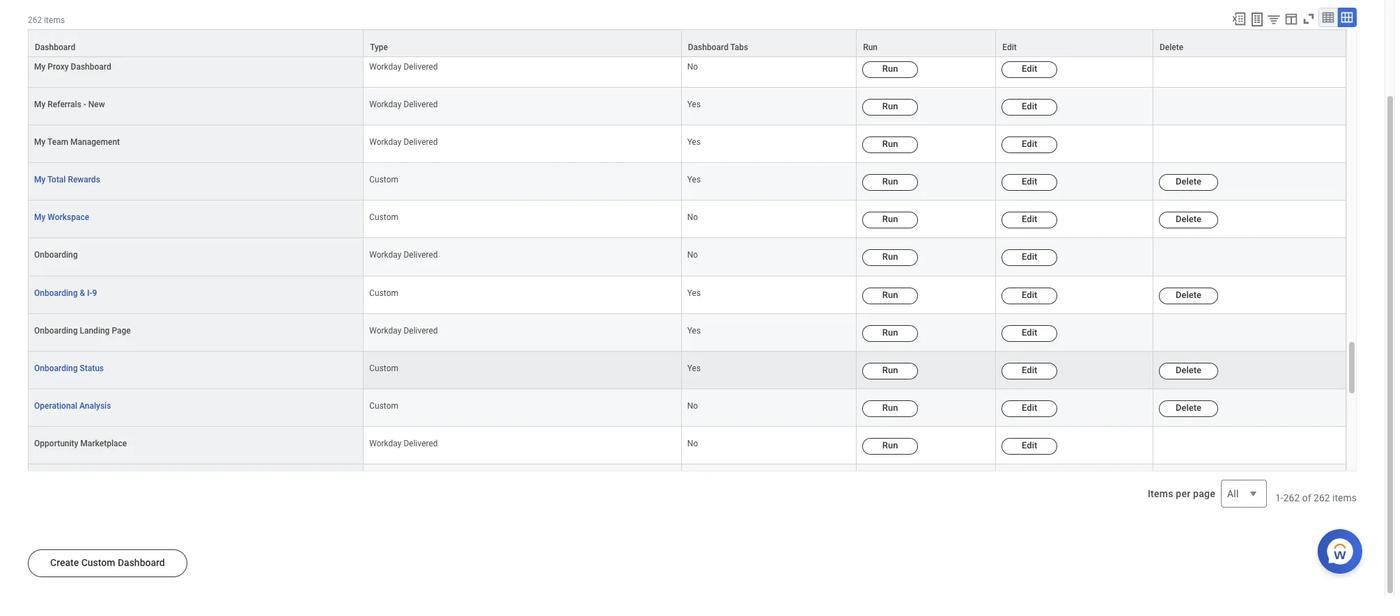 Task type: vqa. For each thing, say whether or not it's contained in the screenshot.


Task type: describe. For each thing, give the bounding box(es) containing it.
3 no from the top
[[687, 250, 698, 260]]

my library element
[[34, 22, 73, 34]]

2 yes from the top
[[687, 100, 701, 109]]

11 row from the top
[[28, 352, 1347, 389]]

edit for 6th edit button from the bottom
[[1022, 252, 1038, 262]]

onboarding for onboarding & i-9
[[34, 288, 78, 298]]

type button
[[364, 30, 681, 56]]

create
[[50, 557, 79, 569]]

delivered for my referrals - new
[[404, 100, 438, 109]]

0 horizontal spatial items
[[44, 15, 65, 25]]

edit button
[[996, 30, 1153, 56]]

edit for third edit button from the bottom
[[1022, 365, 1038, 375]]

2 delete button from the top
[[1159, 212, 1218, 229]]

my for my proxy dashboard
[[34, 62, 46, 72]]

delivered for my library
[[404, 24, 438, 34]]

dashboard button
[[29, 30, 363, 56]]

custom for my total rewards
[[369, 175, 398, 185]]

4 row from the top
[[28, 88, 1347, 126]]

items inside status
[[1333, 493, 1357, 504]]

onboarding landing page element
[[34, 323, 131, 336]]

i-
[[87, 288, 92, 298]]

12 row from the top
[[28, 389, 1347, 427]]

12 run button from the top
[[863, 438, 918, 455]]

6 row from the top
[[28, 163, 1347, 201]]

fullscreen image
[[1301, 11, 1317, 26]]

my for my workspace
[[34, 213, 46, 223]]

0 horizontal spatial 262
[[28, 15, 42, 25]]

my for my referrals - new
[[34, 100, 46, 109]]

custom for my workspace
[[369, 213, 398, 223]]

5 workday delivered from the top
[[369, 250, 438, 260]]

5 edit button from the top
[[1002, 174, 1058, 191]]

rewards
[[68, 175, 100, 185]]

proxy
[[48, 62, 69, 72]]

1-
[[1276, 493, 1284, 504]]

delete button
[[1154, 30, 1346, 56]]

items per page
[[1148, 488, 1216, 500]]

7 row from the top
[[28, 201, 1347, 239]]

delete button for operational analysis
[[1159, 400, 1218, 417]]

6 edit button from the top
[[1002, 212, 1058, 229]]

create custom dashboard
[[50, 557, 165, 569]]

8 row from the top
[[28, 239, 1347, 276]]

page
[[112, 326, 131, 336]]

6 run button from the top
[[863, 212, 918, 229]]

onboarding element
[[34, 248, 78, 260]]

page
[[1193, 488, 1216, 500]]

edit for ninth edit button from the top
[[1022, 327, 1038, 338]]

edit for edit popup button
[[1003, 43, 1017, 52]]

type
[[370, 43, 388, 52]]

8 edit button from the top
[[1002, 287, 1058, 304]]

tabs
[[731, 43, 748, 52]]

10 row from the top
[[28, 314, 1347, 352]]

2 run button from the top
[[863, 61, 918, 78]]

onboarding landing page
[[34, 326, 131, 336]]

row containing dashboard
[[28, 29, 1347, 57]]

5 yes from the top
[[687, 288, 701, 298]]

workday for my library
[[369, 24, 402, 34]]

my total rewards
[[34, 175, 100, 185]]

run button
[[857, 30, 996, 56]]

3 run button from the top
[[863, 99, 918, 116]]

onboarding status
[[34, 363, 104, 373]]

onboarding & i-9
[[34, 288, 97, 298]]

8 run button from the top
[[863, 287, 918, 304]]

delete inside delete popup button
[[1160, 43, 1184, 52]]

opportunity marketplace
[[34, 439, 127, 449]]

edit for first edit button from the bottom of the page
[[1022, 440, 1038, 451]]

my team management
[[34, 137, 120, 147]]

4 yes from the top
[[687, 175, 701, 185]]

management
[[70, 137, 120, 147]]

operational analysis
[[34, 401, 111, 411]]

1 edit button from the top
[[1002, 24, 1058, 40]]

9
[[92, 288, 97, 298]]

onboarding for onboarding status
[[34, 363, 78, 373]]

workspace
[[48, 213, 89, 223]]

7 edit button from the top
[[1002, 250, 1058, 266]]

1 yes from the top
[[687, 24, 701, 34]]

my referrals - new
[[34, 100, 105, 109]]

delivered for onboarding landing page
[[404, 326, 438, 336]]

workday for my referrals - new
[[369, 100, 402, 109]]

create custom dashboard button
[[28, 550, 187, 578]]

edit for 11th edit button from the top
[[1022, 403, 1038, 413]]

my library
[[34, 24, 73, 34]]

3 edit button from the top
[[1002, 99, 1058, 116]]

3 delete button from the top
[[1159, 287, 1218, 304]]

expand table image
[[1340, 10, 1354, 24]]

delivered for my proxy dashboard
[[404, 62, 438, 72]]

11 edit button from the top
[[1002, 400, 1058, 417]]

my total rewards link
[[34, 172, 100, 185]]

edit for 5th edit button from the top
[[1022, 176, 1038, 187]]

9 edit button from the top
[[1002, 325, 1058, 342]]

workday delivered for onboarding landing page
[[369, 326, 438, 336]]

my proxy dashboard element
[[34, 59, 111, 72]]

edit for 7th edit button from the bottom of the page
[[1022, 214, 1038, 225]]

2 horizontal spatial 262
[[1314, 493, 1330, 504]]



Task type: locate. For each thing, give the bounding box(es) containing it.
delivered
[[404, 24, 438, 34], [404, 62, 438, 72], [404, 100, 438, 109], [404, 137, 438, 147], [404, 250, 438, 260], [404, 326, 438, 336], [404, 439, 438, 449]]

5 workday from the top
[[369, 250, 402, 260]]

2 onboarding from the top
[[34, 288, 78, 298]]

12 edit button from the top
[[1002, 438, 1058, 455]]

3 workday from the top
[[369, 100, 402, 109]]

operational
[[34, 401, 77, 411]]

my referrals - new element
[[34, 97, 105, 109]]

row
[[28, 13, 1347, 50], [28, 29, 1347, 57], [28, 50, 1347, 88], [28, 88, 1347, 126], [28, 126, 1347, 163], [28, 163, 1347, 201], [28, 201, 1347, 239], [28, 239, 1347, 276], [28, 276, 1347, 314], [28, 314, 1347, 352], [28, 352, 1347, 389], [28, 389, 1347, 427], [28, 427, 1347, 465], [28, 465, 1347, 502]]

operational analysis link
[[34, 398, 111, 411]]

status
[[80, 363, 104, 373]]

1 vertical spatial items
[[1333, 493, 1357, 504]]

5 my from the top
[[34, 175, 46, 185]]

262 left library in the top left of the page
[[28, 15, 42, 25]]

2 no from the top
[[687, 213, 698, 223]]

custom for onboarding & i-9
[[369, 288, 398, 298]]

6 my from the top
[[34, 213, 46, 223]]

1 workday delivered from the top
[[369, 24, 438, 34]]

edit for first edit button from the top of the page
[[1022, 26, 1038, 36]]

2 row from the top
[[28, 29, 1347, 57]]

7 yes from the top
[[687, 363, 701, 373]]

3 yes from the top
[[687, 137, 701, 147]]

row header
[[28, 465, 364, 502]]

4 run button from the top
[[863, 137, 918, 153]]

1 my from the top
[[34, 24, 46, 34]]

items
[[44, 15, 65, 25], [1333, 493, 1357, 504]]

1 run button from the top
[[863, 24, 918, 40]]

7 workday from the top
[[369, 439, 402, 449]]

edit inside edit popup button
[[1003, 43, 1017, 52]]

edit for 5th edit button from the bottom of the page
[[1022, 290, 1038, 300]]

dashboard inside popup button
[[688, 43, 729, 52]]

items right of
[[1333, 493, 1357, 504]]

my left "proxy"
[[34, 62, 46, 72]]

1 no from the top
[[687, 62, 698, 72]]

4 onboarding from the top
[[34, 363, 78, 373]]

5 no from the top
[[687, 439, 698, 449]]

dashboard tabs button
[[682, 30, 856, 56]]

workday delivered for my team management
[[369, 137, 438, 147]]

per
[[1176, 488, 1191, 500]]

custom
[[369, 175, 398, 185], [369, 213, 398, 223], [369, 288, 398, 298], [369, 363, 398, 373], [369, 401, 398, 411], [81, 557, 115, 569]]

referrals
[[48, 100, 81, 109]]

11 run button from the top
[[863, 400, 918, 417]]

onboarding status link
[[34, 361, 104, 373]]

cell
[[1154, 13, 1347, 50], [1154, 50, 1347, 88], [1154, 88, 1347, 126], [1154, 126, 1347, 163], [1154, 239, 1347, 276], [1154, 314, 1347, 352], [1154, 427, 1347, 465], [364, 465, 682, 502], [682, 465, 857, 502], [857, 465, 996, 502], [996, 465, 1154, 502], [1154, 465, 1347, 502]]

opportunity
[[34, 439, 78, 449]]

delete button for my total rewards
[[1159, 174, 1218, 191]]

edit for 11th edit button from the bottom
[[1022, 63, 1038, 74]]

9 row from the top
[[28, 276, 1347, 314]]

delivered for opportunity marketplace
[[404, 439, 438, 449]]

4 workday delivered from the top
[[369, 137, 438, 147]]

workday for my proxy dashboard
[[369, 62, 402, 72]]

run
[[883, 26, 898, 36], [863, 43, 878, 52], [883, 63, 898, 74], [883, 101, 898, 112], [883, 139, 898, 149], [883, 176, 898, 187], [883, 214, 898, 225], [883, 252, 898, 262], [883, 290, 898, 300], [883, 327, 898, 338], [883, 365, 898, 375], [883, 403, 898, 413], [883, 440, 898, 451]]

onboarding up onboarding status link at bottom left
[[34, 326, 78, 336]]

my left workspace
[[34, 213, 46, 223]]

4 workday from the top
[[369, 137, 402, 147]]

dashboard
[[35, 43, 75, 52], [688, 43, 729, 52], [71, 62, 111, 72], [118, 557, 165, 569]]

workday for my team management
[[369, 137, 402, 147]]

of
[[1303, 493, 1312, 504]]

my left library in the top left of the page
[[34, 24, 46, 34]]

onboarding for onboarding landing page
[[34, 326, 78, 336]]

my for my total rewards
[[34, 175, 46, 185]]

onboarding left the status
[[34, 363, 78, 373]]

workday delivered for my library
[[369, 24, 438, 34]]

my for my library
[[34, 24, 46, 34]]

workday for onboarding landing page
[[369, 326, 402, 336]]

workday delivered
[[369, 24, 438, 34], [369, 62, 438, 72], [369, 100, 438, 109], [369, 137, 438, 147], [369, 250, 438, 260], [369, 326, 438, 336], [369, 439, 438, 449]]

my left team
[[34, 137, 46, 147]]

workday
[[369, 24, 402, 34], [369, 62, 402, 72], [369, 100, 402, 109], [369, 137, 402, 147], [369, 250, 402, 260], [369, 326, 402, 336], [369, 439, 402, 449]]

edit for ninth edit button from the bottom
[[1022, 139, 1038, 149]]

2 workday from the top
[[369, 62, 402, 72]]

click to view/edit grid preferences image
[[1284, 11, 1299, 26]]

no
[[687, 62, 698, 72], [687, 213, 698, 223], [687, 250, 698, 260], [687, 401, 698, 411], [687, 439, 698, 449]]

dashboard inside popup button
[[35, 43, 75, 52]]

dashboard inside button
[[118, 557, 165, 569]]

5 delete button from the top
[[1159, 400, 1218, 417]]

dashboard tabs
[[688, 43, 748, 52]]

262 items
[[28, 15, 65, 25]]

delete button
[[1159, 174, 1218, 191], [1159, 212, 1218, 229], [1159, 287, 1218, 304], [1159, 363, 1218, 379], [1159, 400, 1218, 417]]

select to filter grid data image
[[1267, 12, 1282, 26]]

4 edit button from the top
[[1002, 137, 1058, 153]]

edit
[[1022, 26, 1038, 36], [1003, 43, 1017, 52], [1022, 63, 1038, 74], [1022, 101, 1038, 112], [1022, 139, 1038, 149], [1022, 176, 1038, 187], [1022, 214, 1038, 225], [1022, 252, 1038, 262], [1022, 290, 1038, 300], [1022, 327, 1038, 338], [1022, 365, 1038, 375], [1022, 403, 1038, 413], [1022, 440, 1038, 451]]

3 delivered from the top
[[404, 100, 438, 109]]

7 workday delivered from the top
[[369, 439, 438, 449]]

7 delivered from the top
[[404, 439, 438, 449]]

my proxy dashboard
[[34, 62, 111, 72]]

export to worksheets image
[[1249, 11, 1266, 28]]

yes
[[687, 24, 701, 34], [687, 100, 701, 109], [687, 137, 701, 147], [687, 175, 701, 185], [687, 288, 701, 298], [687, 326, 701, 336], [687, 363, 701, 373]]

onboarding left &
[[34, 288, 78, 298]]

my for my team management
[[34, 137, 46, 147]]

edit for tenth edit button from the bottom of the page
[[1022, 101, 1038, 112]]

workday delivered for my referrals - new
[[369, 100, 438, 109]]

6 workday delivered from the top
[[369, 326, 438, 336]]

my
[[34, 24, 46, 34], [34, 62, 46, 72], [34, 100, 46, 109], [34, 137, 46, 147], [34, 175, 46, 185], [34, 213, 46, 223]]

delivered for my team management
[[404, 137, 438, 147]]

items per page element
[[1146, 472, 1267, 516]]

1 horizontal spatial items
[[1333, 493, 1357, 504]]

1-262 of 262 items
[[1276, 493, 1357, 504]]

my team management element
[[34, 135, 120, 147]]

3 onboarding from the top
[[34, 326, 78, 336]]

-
[[83, 100, 86, 109]]

custom for onboarding status
[[369, 363, 398, 373]]

delete button for onboarding status
[[1159, 363, 1218, 379]]

onboarding
[[34, 250, 78, 260], [34, 288, 78, 298], [34, 326, 78, 336], [34, 363, 78, 373]]

run inside popup button
[[863, 43, 878, 52]]

6 workday from the top
[[369, 326, 402, 336]]

4 my from the top
[[34, 137, 46, 147]]

run button
[[863, 24, 918, 40], [863, 61, 918, 78], [863, 99, 918, 116], [863, 137, 918, 153], [863, 174, 918, 191], [863, 212, 918, 229], [863, 250, 918, 266], [863, 287, 918, 304], [863, 325, 918, 342], [863, 363, 918, 379], [863, 400, 918, 417], [863, 438, 918, 455]]

delete
[[1160, 43, 1184, 52], [1176, 176, 1202, 187], [1176, 214, 1202, 225], [1176, 290, 1202, 300], [1176, 365, 1202, 375], [1176, 403, 1202, 413]]

custom for operational analysis
[[369, 401, 398, 411]]

marketplace
[[80, 439, 127, 449]]

0 vertical spatial items
[[44, 15, 65, 25]]

262 left of
[[1284, 493, 1300, 504]]

4 delete button from the top
[[1159, 363, 1218, 379]]

4 no from the top
[[687, 401, 698, 411]]

workday delivered for my proxy dashboard
[[369, 62, 438, 72]]

6 yes from the top
[[687, 326, 701, 336]]

5 run button from the top
[[863, 174, 918, 191]]

2 workday delivered from the top
[[369, 62, 438, 72]]

1 onboarding from the top
[[34, 250, 78, 260]]

export to excel image
[[1232, 11, 1247, 26]]

workday delivered for opportunity marketplace
[[369, 439, 438, 449]]

5 row from the top
[[28, 126, 1347, 163]]

5 delivered from the top
[[404, 250, 438, 260]]

my left total at the top of page
[[34, 175, 46, 185]]

4 delivered from the top
[[404, 137, 438, 147]]

2 delivered from the top
[[404, 62, 438, 72]]

analysis
[[79, 401, 111, 411]]

team
[[47, 137, 68, 147]]

6 delivered from the top
[[404, 326, 438, 336]]

table image
[[1322, 10, 1336, 24]]

2 edit button from the top
[[1002, 61, 1058, 78]]

my left the referrals
[[34, 100, 46, 109]]

3 row from the top
[[28, 50, 1347, 88]]

&
[[80, 288, 85, 298]]

onboarding & i-9 link
[[34, 285, 97, 298]]

262 right of
[[1314, 493, 1330, 504]]

9 run button from the top
[[863, 325, 918, 342]]

edit button
[[1002, 24, 1058, 40], [1002, 61, 1058, 78], [1002, 99, 1058, 116], [1002, 137, 1058, 153], [1002, 174, 1058, 191], [1002, 212, 1058, 229], [1002, 250, 1058, 266], [1002, 287, 1058, 304], [1002, 325, 1058, 342], [1002, 363, 1058, 379], [1002, 400, 1058, 417], [1002, 438, 1058, 455]]

7 run button from the top
[[863, 250, 918, 266]]

my workspace link
[[34, 210, 89, 223]]

10 edit button from the top
[[1002, 363, 1058, 379]]

toolbar
[[1225, 8, 1357, 29]]

onboarding for the onboarding element
[[34, 250, 78, 260]]

1 row from the top
[[28, 13, 1347, 50]]

items
[[1148, 488, 1174, 500]]

new
[[88, 100, 105, 109]]

workday for opportunity marketplace
[[369, 439, 402, 449]]

total
[[47, 175, 66, 185]]

custom inside button
[[81, 557, 115, 569]]

1 delete button from the top
[[1159, 174, 1218, 191]]

landing
[[80, 326, 110, 336]]

13 row from the top
[[28, 427, 1347, 465]]

14 row from the top
[[28, 465, 1347, 502]]

onboarding up onboarding & i-9 link
[[34, 250, 78, 260]]

items up "proxy"
[[44, 15, 65, 25]]

1-262 of 262 items status
[[1276, 491, 1357, 505]]

3 my from the top
[[34, 100, 46, 109]]

3 workday delivered from the top
[[369, 100, 438, 109]]

library
[[48, 24, 73, 34]]

my workspace
[[34, 213, 89, 223]]

opportunity marketplace element
[[34, 436, 127, 449]]

1 horizontal spatial 262
[[1284, 493, 1300, 504]]

1 workday from the top
[[369, 24, 402, 34]]

10 run button from the top
[[863, 363, 918, 379]]

1 delivered from the top
[[404, 24, 438, 34]]

2 my from the top
[[34, 62, 46, 72]]

262
[[28, 15, 42, 25], [1284, 493, 1300, 504], [1314, 493, 1330, 504]]



